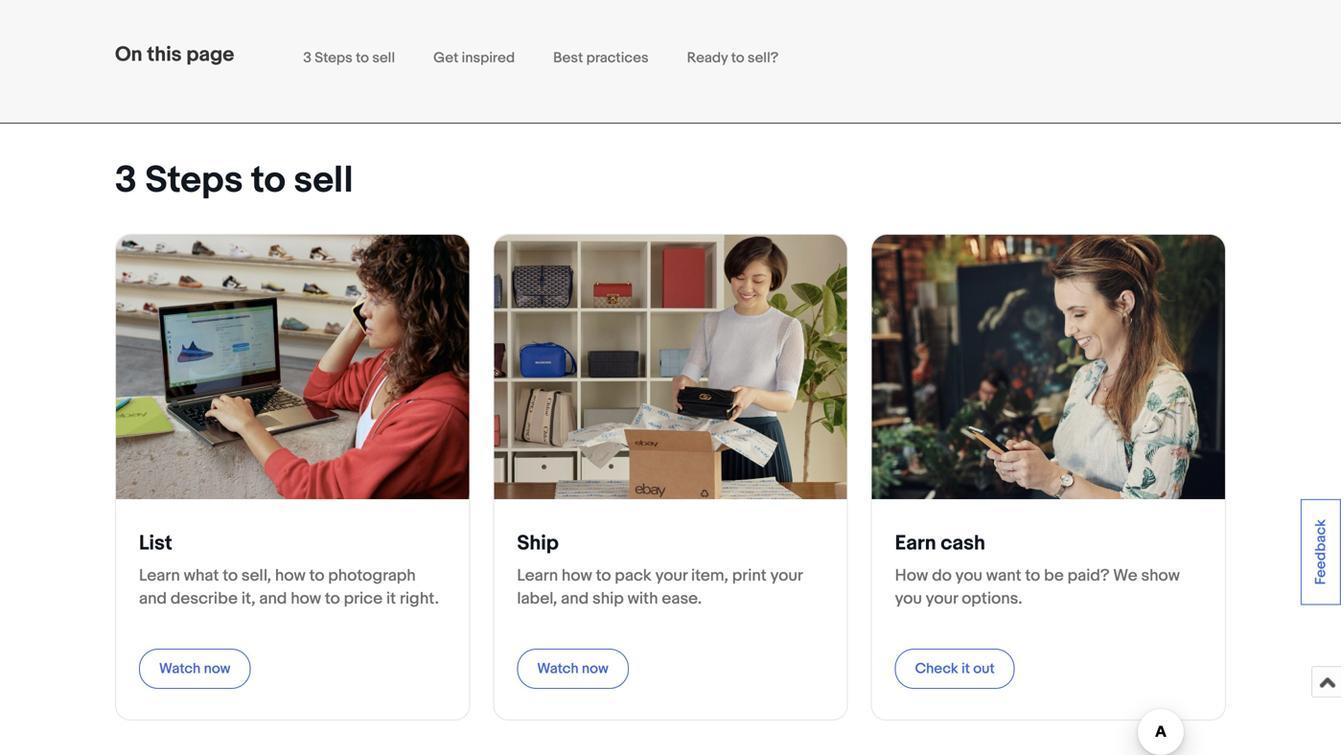Task type: vqa. For each thing, say whether or not it's contained in the screenshot.
Height at top left
no



Task type: describe. For each thing, give the bounding box(es) containing it.
watch now for ship
[[537, 661, 609, 678]]

on this page
[[115, 42, 234, 67]]

inspired
[[462, 49, 515, 67]]

pack
[[615, 566, 652, 586]]

earn cash
[[895, 531, 986, 556]]

describe
[[171, 589, 238, 609]]

ship
[[517, 531, 559, 556]]

1 vertical spatial 3 steps to sell
[[115, 158, 353, 203]]

item,
[[691, 566, 729, 586]]

ready to sell? link
[[687, 49, 779, 67]]

feedback
[[1313, 520, 1330, 585]]

0 horizontal spatial you
[[895, 589, 922, 609]]

watch now for list
[[159, 661, 231, 678]]

0 vertical spatial 3
[[303, 49, 312, 67]]

cash
[[941, 531, 986, 556]]

0 horizontal spatial steps
[[145, 158, 243, 203]]

ease.
[[662, 589, 702, 609]]

2 and from the left
[[259, 589, 287, 609]]

what
[[184, 566, 219, 586]]

right.
[[400, 589, 439, 609]]

0 vertical spatial 3 steps to sell
[[303, 49, 395, 67]]

print
[[732, 566, 767, 586]]

price
[[344, 589, 383, 609]]

and inside learn how to pack your item, print your label, and ship with ease.
[[561, 589, 589, 609]]

on
[[115, 42, 142, 67]]

show
[[1141, 566, 1180, 586]]

get inspired link
[[433, 49, 515, 67]]

0 vertical spatial you
[[956, 566, 983, 586]]

1 and from the left
[[139, 589, 167, 609]]

learn what to sell, how to photograph and describe it, and how to price it right.
[[139, 566, 439, 609]]

an item in ebay packaging paper being placed into an ebay labeled box. image
[[494, 235, 847, 500]]

now for list
[[204, 661, 231, 678]]

with
[[628, 589, 658, 609]]

0 vertical spatial steps
[[315, 49, 353, 67]]

watch for list
[[159, 661, 201, 678]]

watch now link for ship
[[517, 649, 629, 689]]

best practices link
[[553, 49, 649, 67]]

check
[[915, 661, 959, 678]]

want
[[986, 566, 1022, 586]]

now for ship
[[582, 661, 609, 678]]

ready
[[687, 49, 728, 67]]

learn how to pack your item, print your label, and ship with ease.
[[517, 566, 803, 609]]

1 vertical spatial 3
[[115, 158, 137, 203]]

be
[[1044, 566, 1064, 586]]

check it out link
[[895, 649, 1015, 689]]



Task type: locate. For each thing, give the bounding box(es) containing it.
1 watch now from the left
[[159, 661, 231, 678]]

it left 'out'
[[962, 661, 970, 678]]

1 now from the left
[[204, 661, 231, 678]]

0 horizontal spatial watch
[[159, 661, 201, 678]]

to inside learn how to pack your item, print your label, and ship with ease.
[[596, 566, 611, 586]]

1 vertical spatial steps
[[145, 158, 243, 203]]

watch now link
[[139, 649, 251, 689], [517, 649, 629, 689]]

1 vertical spatial sell
[[294, 158, 353, 203]]

best
[[553, 49, 583, 67]]

1 horizontal spatial now
[[582, 661, 609, 678]]

3 steps to sell link
[[303, 49, 395, 67]]

3
[[303, 49, 312, 67], [115, 158, 137, 203]]

to
[[356, 49, 369, 67], [731, 49, 745, 67], [251, 158, 286, 203], [223, 566, 238, 586], [309, 566, 325, 586], [596, 566, 611, 586], [1025, 566, 1040, 586], [325, 589, 340, 609]]

your right print
[[770, 566, 803, 586]]

2 horizontal spatial your
[[926, 589, 958, 609]]

ready to sell?
[[687, 49, 779, 67]]

1 horizontal spatial watch now link
[[517, 649, 629, 689]]

1 watch from the left
[[159, 661, 201, 678]]

1 horizontal spatial learn
[[517, 566, 558, 586]]

watch for ship
[[537, 661, 579, 678]]

2 horizontal spatial and
[[561, 589, 589, 609]]

0 vertical spatial it
[[386, 589, 396, 609]]

options.
[[962, 589, 1023, 609]]

it inside 'link'
[[962, 661, 970, 678]]

it inside learn what to sell, how to photograph and describe it, and how to price it right.
[[386, 589, 396, 609]]

you right do
[[956, 566, 983, 586]]

2 watch from the left
[[537, 661, 579, 678]]

watch down label,
[[537, 661, 579, 678]]

and right it, in the left of the page
[[259, 589, 287, 609]]

0 horizontal spatial learn
[[139, 566, 180, 586]]

how do you want to be paid? we show you your options.
[[895, 566, 1180, 609]]

list
[[139, 531, 172, 556]]

your
[[655, 566, 688, 586], [770, 566, 803, 586], [926, 589, 958, 609]]

out
[[973, 661, 995, 678]]

practices
[[586, 49, 649, 67]]

check it out
[[915, 661, 995, 678]]

1 horizontal spatial watch
[[537, 661, 579, 678]]

how
[[275, 566, 306, 586], [562, 566, 592, 586], [291, 589, 321, 609]]

this
[[147, 42, 182, 67]]

learn for list
[[139, 566, 180, 586]]

earn
[[895, 531, 936, 556]]

0 horizontal spatial it
[[386, 589, 396, 609]]

0 horizontal spatial now
[[204, 661, 231, 678]]

and
[[139, 589, 167, 609], [259, 589, 287, 609], [561, 589, 589, 609]]

learn down list
[[139, 566, 180, 586]]

0 horizontal spatial and
[[139, 589, 167, 609]]

3 steps to sell
[[303, 49, 395, 67], [115, 158, 353, 203]]

2 now from the left
[[582, 661, 609, 678]]

watch now down describe
[[159, 661, 231, 678]]

now
[[204, 661, 231, 678], [582, 661, 609, 678]]

1 horizontal spatial and
[[259, 589, 287, 609]]

1 learn from the left
[[139, 566, 180, 586]]

1 horizontal spatial sell
[[372, 49, 395, 67]]

2 watch now from the left
[[537, 661, 609, 678]]

now down 'ship'
[[582, 661, 609, 678]]

it right price
[[386, 589, 396, 609]]

ship
[[593, 589, 624, 609]]

how
[[895, 566, 928, 586]]

and left 'ship'
[[561, 589, 589, 609]]

1 horizontal spatial watch now
[[537, 661, 609, 678]]

watch
[[159, 661, 201, 678], [537, 661, 579, 678]]

watch now link down 'ship'
[[517, 649, 629, 689]]

how right sell,
[[275, 566, 306, 586]]

1 vertical spatial it
[[962, 661, 970, 678]]

get
[[433, 49, 459, 67]]

sell
[[372, 49, 395, 67], [294, 158, 353, 203]]

how left price
[[291, 589, 321, 609]]

and left describe
[[139, 589, 167, 609]]

learn
[[139, 566, 180, 586], [517, 566, 558, 586]]

1 horizontal spatial your
[[770, 566, 803, 586]]

1 watch now link from the left
[[139, 649, 251, 689]]

1 horizontal spatial steps
[[315, 49, 353, 67]]

how left 'pack'
[[562, 566, 592, 586]]

watch down describe
[[159, 661, 201, 678]]

0 horizontal spatial watch now link
[[139, 649, 251, 689]]

feedback link
[[1301, 500, 1341, 605]]

2 watch now link from the left
[[517, 649, 629, 689]]

it,
[[241, 589, 256, 609]]

photograph
[[328, 566, 416, 586]]

learn for ship
[[517, 566, 558, 586]]

page
[[186, 42, 234, 67]]

watch now down 'ship'
[[537, 661, 609, 678]]

1 horizontal spatial it
[[962, 661, 970, 678]]

1 vertical spatial you
[[895, 589, 922, 609]]

your up ease.
[[655, 566, 688, 586]]

1 horizontal spatial 3
[[303, 49, 312, 67]]

it
[[386, 589, 396, 609], [962, 661, 970, 678]]

learn inside learn how to pack your item, print your label, and ship with ease.
[[517, 566, 558, 586]]

learn up label,
[[517, 566, 558, 586]]

0 vertical spatial sell
[[372, 49, 395, 67]]

watch now link for list
[[139, 649, 251, 689]]

0 horizontal spatial sell
[[294, 158, 353, 203]]

now down describe
[[204, 661, 231, 678]]

learn inside learn what to sell, how to photograph and describe it, and how to price it right.
[[139, 566, 180, 586]]

paid?
[[1068, 566, 1110, 586]]

0 horizontal spatial your
[[655, 566, 688, 586]]

do
[[932, 566, 952, 586]]

we
[[1113, 566, 1138, 586]]

your inside how do you want to be paid? we show you your options.
[[926, 589, 958, 609]]

0 horizontal spatial watch now
[[159, 661, 231, 678]]

you
[[956, 566, 983, 586], [895, 589, 922, 609]]

steps
[[315, 49, 353, 67], [145, 158, 243, 203]]

to inside how do you want to be paid? we show you your options.
[[1025, 566, 1040, 586]]

label,
[[517, 589, 557, 609]]

your down do
[[926, 589, 958, 609]]

2 learn from the left
[[517, 566, 558, 586]]

you down how
[[895, 589, 922, 609]]

0 horizontal spatial 3
[[115, 158, 137, 203]]

sell,
[[242, 566, 271, 586]]

1 horizontal spatial you
[[956, 566, 983, 586]]

3 and from the left
[[561, 589, 589, 609]]

watch now
[[159, 661, 231, 678], [537, 661, 609, 678]]

sell?
[[748, 49, 779, 67]]

get inspired
[[433, 49, 515, 67]]

how inside learn how to pack your item, print your label, and ship with ease.
[[562, 566, 592, 586]]

best practices
[[553, 49, 649, 67]]

watch now link down describe
[[139, 649, 251, 689]]



